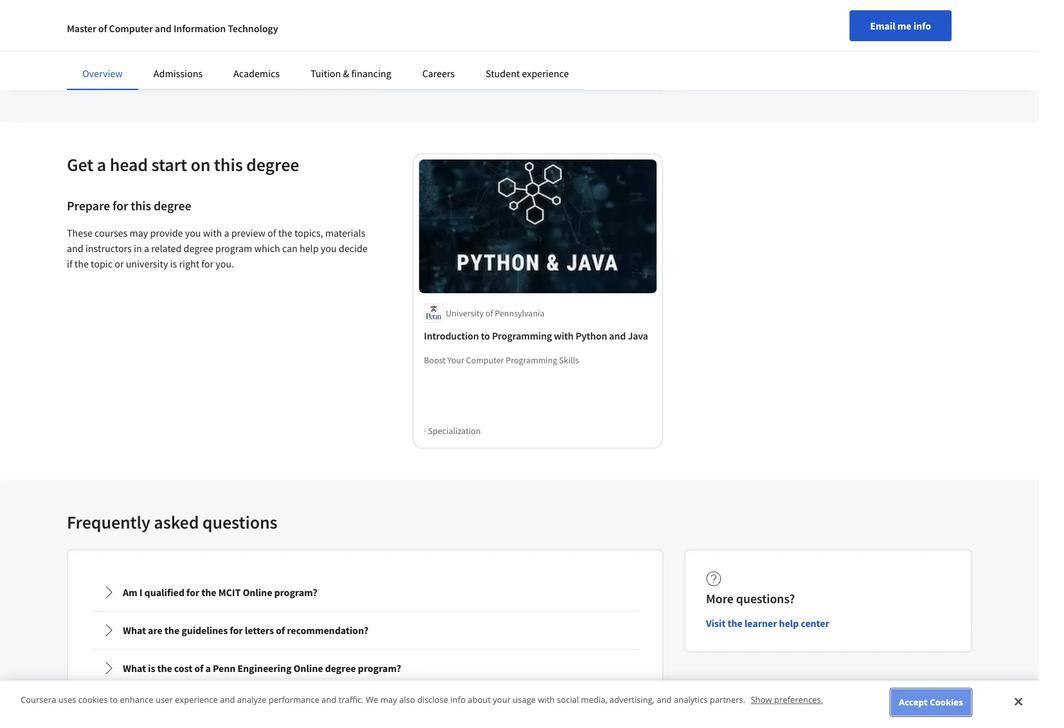 Task type: vqa. For each thing, say whether or not it's contained in the screenshot.
center
yes



Task type: locate. For each thing, give the bounding box(es) containing it.
penn
[[213, 662, 236, 675]]

what down am
[[123, 624, 146, 637]]

what inside what is the cost of a penn engineering online degree program? dropdown button
[[123, 662, 146, 675]]

1 vertical spatial computer
[[466, 355, 504, 366]]

your
[[448, 355, 464, 366]]

head
[[110, 153, 148, 176]]

these courses may provide you with a preview of the topics, materials and instructors in a related degree program which can help you decide if the topic or university is right for you.
[[67, 226, 368, 270]]

which
[[254, 242, 280, 255]]

1 horizontal spatial computer
[[466, 355, 504, 366]]

1 vertical spatial experience
[[175, 694, 218, 706]]

program
[[215, 242, 252, 255]]

may inside privacy alert dialog
[[381, 694, 397, 706]]

program? up recommendation?
[[274, 586, 318, 599]]

0 horizontal spatial may
[[130, 226, 148, 239]]

functions
[[786, 41, 821, 52]]

0 vertical spatial programming
[[492, 329, 552, 342]]

traffic.
[[339, 694, 364, 706]]

instructors
[[85, 242, 132, 255]]

analyze
[[237, 694, 267, 706]]

online inside dropdown button
[[294, 662, 323, 675]]

0 horizontal spatial is
[[148, 662, 155, 675]]

you down materials
[[321, 242, 337, 255]]

the left 2022 at the right of the page
[[916, 41, 928, 52]]

1 vertical spatial is
[[148, 662, 155, 675]]

program? inside dropdown button
[[358, 662, 401, 675]]

to down university of pennsylvania
[[481, 329, 490, 342]]

the left "mcit"
[[201, 586, 216, 599]]

0 horizontal spatial are
[[148, 624, 163, 637]]

programming inside introduction to programming with python and java 'link'
[[492, 329, 552, 342]]

0 vertical spatial these
[[705, 41, 727, 52]]

about
[[468, 694, 491, 706]]

me
[[898, 19, 912, 32]]

0 horizontal spatial in
[[134, 242, 142, 255]]

help left center
[[779, 617, 799, 630]]

in inside these courses may provide you with a preview of the topics, materials and instructors in a related degree program which can help you decide if the topic or university is right for you.
[[134, 242, 142, 255]]

is inside these courses may provide you with a preview of the topics, materials and instructors in a related degree program which can help you decide if the topic or university is right for you.
[[170, 257, 177, 270]]

for inside these courses may provide you with a preview of the topics, materials and instructors in a related degree program which can help you decide if the topic or university is right for you.
[[202, 257, 214, 270]]

or
[[115, 257, 124, 270]]

1 vertical spatial these
[[67, 226, 93, 239]]

and left the java
[[609, 329, 626, 342]]

for up courses
[[113, 198, 128, 214]]

admissions link
[[154, 67, 203, 80]]

introduction to programming with python and java link
[[424, 328, 652, 344]]

1 what from the top
[[123, 624, 146, 637]]

if
[[67, 257, 72, 270]]

1 horizontal spatial program?
[[358, 662, 401, 675]]

these up career
[[705, 41, 727, 52]]

cost
[[174, 662, 192, 675]]

these inside these courses may provide you with a preview of the topics, materials and instructors in a related degree program which can help you decide if the topic or university is right for you.
[[67, 226, 93, 239]]

decide
[[339, 242, 368, 255]]

information
[[174, 22, 226, 35]]

1 horizontal spatial is
[[170, 257, 177, 270]]

java
[[628, 329, 648, 342]]

email me info
[[870, 19, 931, 32]]

0 horizontal spatial info
[[451, 694, 466, 706]]

am i qualified for the mcit online  program?
[[123, 586, 318, 599]]

help inside these courses may provide you with a preview of the topics, materials and instructors in a related degree program which can help you decide if the topic or university is right for you.
[[300, 242, 319, 255]]

1 horizontal spatial may
[[381, 694, 397, 706]]

may left provide at the top left of page
[[130, 226, 148, 239]]

of right the letters
[[276, 624, 285, 637]]

guidelines
[[182, 624, 228, 637]]

1 horizontal spatial to
[[481, 329, 490, 342]]

0 vertical spatial program?
[[274, 586, 318, 599]]

the up can
[[278, 226, 292, 239]]

1 vertical spatial may
[[381, 694, 397, 706]]

0 horizontal spatial help
[[300, 242, 319, 255]]

for left 'you.'
[[202, 257, 214, 270]]

student
[[486, 67, 520, 80]]

this right on
[[214, 153, 243, 176]]

0 horizontal spatial experience
[[175, 694, 218, 706]]

in up the university
[[134, 242, 142, 255]]

a up the university
[[144, 242, 149, 255]]

of up which
[[268, 226, 276, 239]]

program?
[[274, 586, 318, 599], [358, 662, 401, 675]]

these are the top job functions as reported by alumni in the 2022 career outcomes report.
[[705, 41, 948, 65]]

0 vertical spatial to
[[481, 329, 490, 342]]

and
[[155, 22, 172, 35], [67, 242, 83, 255], [609, 329, 626, 342], [220, 694, 235, 706], [322, 694, 337, 706], [657, 694, 672, 706]]

you.
[[216, 257, 234, 270]]

1 horizontal spatial this
[[214, 153, 243, 176]]

0 vertical spatial what
[[123, 624, 146, 637]]

0 vertical spatial help
[[300, 242, 319, 255]]

usage
[[513, 694, 536, 706]]

info right me
[[914, 19, 931, 32]]

0 horizontal spatial you
[[185, 226, 201, 239]]

1 vertical spatial what
[[123, 662, 146, 675]]

with left social
[[538, 694, 555, 706]]

0 vertical spatial in
[[907, 41, 914, 52]]

provide
[[150, 226, 183, 239]]

the left cost
[[157, 662, 172, 675]]

is left cost
[[148, 662, 155, 675]]

these
[[705, 41, 727, 52], [67, 226, 93, 239]]

1 vertical spatial you
[[321, 242, 337, 255]]

what
[[123, 624, 146, 637], [123, 662, 146, 675]]

these inside "these are the top job functions as reported by alumni in the 2022 career outcomes report."
[[705, 41, 727, 52]]

prepare for this degree
[[67, 198, 191, 214]]

learner
[[745, 617, 777, 630]]

with up skills
[[554, 329, 574, 342]]

are up the outcomes
[[729, 41, 741, 52]]

email
[[870, 19, 896, 32]]

a left penn at bottom left
[[205, 662, 211, 675]]

show
[[751, 694, 772, 706]]

to right cookies
[[110, 694, 118, 706]]

this
[[214, 153, 243, 176], [131, 198, 151, 214]]

the left guidelines
[[165, 624, 180, 637]]

0 vertical spatial with
[[203, 226, 222, 239]]

1 vertical spatial program?
[[358, 662, 401, 675]]

program? inside dropdown button
[[274, 586, 318, 599]]

and up if
[[67, 242, 83, 255]]

0 horizontal spatial online
[[243, 586, 272, 599]]

online right "mcit"
[[243, 586, 272, 599]]

in right alumni
[[907, 41, 914, 52]]

is inside dropdown button
[[148, 662, 155, 675]]

&
[[343, 67, 349, 80]]

related
[[151, 242, 182, 255]]

the inside dropdown button
[[201, 586, 216, 599]]

what are the guidelines for letters of recommendation?
[[123, 624, 369, 637]]

what inside what are the guidelines for letters of recommendation? dropdown button
[[123, 624, 146, 637]]

0 vertical spatial online
[[243, 586, 272, 599]]

am
[[123, 586, 137, 599]]

0 vertical spatial info
[[914, 19, 931, 32]]

partners.
[[710, 694, 746, 706]]

for right qualified
[[186, 586, 199, 599]]

experience
[[522, 67, 569, 80], [175, 694, 218, 706]]

experience right user
[[175, 694, 218, 706]]

1 horizontal spatial online
[[294, 662, 323, 675]]

with up 'program'
[[203, 226, 222, 239]]

more
[[706, 591, 734, 607]]

degree inside dropdown button
[[325, 662, 356, 675]]

these down prepare on the left
[[67, 226, 93, 239]]

0 vertical spatial is
[[170, 257, 177, 270]]

1 horizontal spatial in
[[907, 41, 914, 52]]

1 vertical spatial to
[[110, 694, 118, 706]]

collapsed list
[[89, 571, 642, 690]]

help down topics,
[[300, 242, 319, 255]]

what is the cost of a penn engineering online degree program?
[[123, 662, 401, 675]]

you right provide at the top left of page
[[185, 226, 201, 239]]

a inside dropdown button
[[205, 662, 211, 675]]

online
[[243, 586, 272, 599], [294, 662, 323, 675]]

2 what from the top
[[123, 662, 146, 675]]

coursera uses cookies to enhance user experience and analyze performance and traffic. we may also disclose info about your usage with social media, advertising, and analytics partners. show preferences.
[[21, 694, 823, 706]]

program? up "we"
[[358, 662, 401, 675]]

start
[[151, 153, 187, 176]]

info
[[914, 19, 931, 32], [451, 694, 466, 706]]

on
[[191, 153, 211, 176]]

1 vertical spatial with
[[554, 329, 574, 342]]

career
[[705, 53, 730, 65]]

1 horizontal spatial are
[[729, 41, 741, 52]]

computer right your
[[466, 355, 504, 366]]

2022
[[930, 41, 948, 52]]

1 horizontal spatial help
[[779, 617, 799, 630]]

1 vertical spatial are
[[148, 624, 163, 637]]

are inside "these are the top job functions as reported by alumni in the 2022 career outcomes report."
[[729, 41, 741, 52]]

engineering
[[238, 662, 292, 675]]

for left the letters
[[230, 624, 243, 637]]

get a head start on this degree
[[67, 153, 299, 176]]

experience inside privacy alert dialog
[[175, 694, 218, 706]]

admissions
[[154, 67, 203, 80]]

for
[[113, 198, 128, 214], [202, 257, 214, 270], [186, 586, 199, 599], [230, 624, 243, 637]]

0 vertical spatial may
[[130, 226, 148, 239]]

are for what
[[148, 624, 163, 637]]

0 vertical spatial are
[[729, 41, 741, 52]]

are inside dropdown button
[[148, 624, 163, 637]]

1 horizontal spatial experience
[[522, 67, 569, 80]]

to
[[481, 329, 490, 342], [110, 694, 118, 706]]

1 vertical spatial info
[[451, 694, 466, 706]]

2 vertical spatial with
[[538, 694, 555, 706]]

what up enhance
[[123, 662, 146, 675]]

i
[[139, 586, 142, 599]]

the right visit
[[728, 617, 743, 630]]

programming down introduction to programming with python and java
[[506, 355, 558, 366]]

0 horizontal spatial computer
[[109, 22, 153, 35]]

may inside these courses may provide you with a preview of the topics, materials and instructors in a related degree program which can help you decide if the topic or university is right for you.
[[130, 226, 148, 239]]

report.
[[772, 53, 800, 65]]

asked
[[154, 511, 199, 534]]

for inside dropdown button
[[186, 586, 199, 599]]

0 horizontal spatial these
[[67, 226, 93, 239]]

to inside introduction to programming with python and java 'link'
[[481, 329, 490, 342]]

experience right student
[[522, 67, 569, 80]]

letters
[[245, 624, 274, 637]]

online up performance
[[294, 662, 323, 675]]

are down qualified
[[148, 624, 163, 637]]

and left analytics
[[657, 694, 672, 706]]

0 vertical spatial computer
[[109, 22, 153, 35]]

what for what is the cost of a penn engineering online degree program?
[[123, 662, 146, 675]]

in
[[907, 41, 914, 52], [134, 242, 142, 255]]

programming down pennsylvania
[[492, 329, 552, 342]]

the
[[743, 41, 755, 52], [916, 41, 928, 52], [278, 226, 292, 239], [74, 257, 89, 270], [201, 586, 216, 599], [728, 617, 743, 630], [165, 624, 180, 637], [157, 662, 172, 675]]

of
[[98, 22, 107, 35], [268, 226, 276, 239], [486, 308, 493, 319], [276, 624, 285, 637], [194, 662, 203, 675]]

1 vertical spatial this
[[131, 198, 151, 214]]

with inside privacy alert dialog
[[538, 694, 555, 706]]

may right "we"
[[381, 694, 397, 706]]

media,
[[581, 694, 608, 706]]

1 vertical spatial in
[[134, 242, 142, 255]]

0 horizontal spatial to
[[110, 694, 118, 706]]

this up provide at the top left of page
[[131, 198, 151, 214]]

university
[[446, 308, 484, 319]]

1 vertical spatial online
[[294, 662, 323, 675]]

0 vertical spatial you
[[185, 226, 201, 239]]

is left right
[[170, 257, 177, 270]]

1 horizontal spatial you
[[321, 242, 337, 255]]

the right if
[[74, 257, 89, 270]]

1 horizontal spatial info
[[914, 19, 931, 32]]

1 horizontal spatial these
[[705, 41, 727, 52]]

info left about
[[451, 694, 466, 706]]

0 horizontal spatial program?
[[274, 586, 318, 599]]

computer right master
[[109, 22, 153, 35]]

mcit
[[218, 586, 241, 599]]

0 vertical spatial this
[[214, 153, 243, 176]]

master
[[67, 22, 96, 35]]



Task type: describe. For each thing, give the bounding box(es) containing it.
am i qualified for the mcit online  program? button
[[92, 574, 639, 610]]

computer for programming
[[466, 355, 504, 366]]

a right get
[[97, 153, 106, 176]]

what is the cost of a penn engineering online degree program? button
[[92, 650, 639, 686]]

python
[[576, 329, 607, 342]]

accept
[[899, 697, 928, 708]]

tuition & financing
[[311, 67, 392, 80]]

frequently asked questions
[[67, 511, 278, 534]]

introduction to programming with python and java
[[424, 329, 648, 342]]

online inside dropdown button
[[243, 586, 272, 599]]

to inside privacy alert dialog
[[110, 694, 118, 706]]

cookies
[[930, 697, 963, 708]]

boost
[[424, 355, 446, 366]]

careers
[[422, 67, 455, 80]]

0 horizontal spatial this
[[131, 198, 151, 214]]

top
[[757, 41, 770, 52]]

recommendation?
[[287, 624, 369, 637]]

student experience link
[[486, 67, 569, 80]]

these for instructors
[[67, 226, 93, 239]]

we
[[366, 694, 378, 706]]

outcomes
[[732, 53, 770, 65]]

show preferences. link
[[751, 694, 823, 706]]

performance
[[269, 694, 320, 706]]

for inside dropdown button
[[230, 624, 243, 637]]

with inside 'link'
[[554, 329, 574, 342]]

by
[[868, 41, 877, 52]]

info inside privacy alert dialog
[[451, 694, 466, 706]]

materials
[[325, 226, 366, 239]]

pennsylvania
[[495, 308, 545, 319]]

tuition & financing link
[[311, 67, 392, 80]]

can
[[282, 242, 298, 255]]

info inside button
[[914, 19, 931, 32]]

·
[[424, 425, 426, 437]]

are for these
[[729, 41, 741, 52]]

academics
[[234, 67, 280, 80]]

university
[[126, 257, 168, 270]]

introduction
[[424, 329, 479, 342]]

topics,
[[295, 226, 323, 239]]

degree inside these courses may provide you with a preview of the topics, materials and instructors in a related degree program which can help you decide if the topic or university is right for you.
[[184, 242, 213, 255]]

a up 'program'
[[224, 226, 229, 239]]

qualified
[[144, 586, 184, 599]]

user
[[156, 694, 173, 706]]

accept cookies button
[[891, 689, 972, 716]]

email me info button
[[850, 10, 952, 41]]

analytics
[[674, 694, 708, 706]]

these for career
[[705, 41, 727, 52]]

frequently
[[67, 511, 150, 534]]

topic
[[91, 257, 113, 270]]

social
[[557, 694, 579, 706]]

coursera
[[21, 694, 56, 706]]

disclose
[[417, 694, 448, 706]]

of right university
[[486, 308, 493, 319]]

preferences.
[[775, 694, 823, 706]]

1 vertical spatial programming
[[506, 355, 558, 366]]

and left traffic.
[[322, 694, 337, 706]]

of right master
[[98, 22, 107, 35]]

and inside these courses may provide you with a preview of the topics, materials and instructors in a related degree program which can help you decide if the topic or university is right for you.
[[67, 242, 83, 255]]

· specialization
[[424, 425, 481, 437]]

and left information in the top of the page
[[155, 22, 172, 35]]

0 vertical spatial experience
[[522, 67, 569, 80]]

and inside introduction to programming with python and java 'link'
[[609, 329, 626, 342]]

visit the learner help center
[[706, 617, 830, 630]]

overview
[[82, 67, 123, 80]]

advertising,
[[610, 694, 655, 706]]

overview link
[[82, 67, 123, 80]]

more questions?
[[706, 591, 795, 607]]

privacy alert dialog
[[0, 681, 1039, 726]]

in inside "these are the top job functions as reported by alumni in the 2022 career outcomes report."
[[907, 41, 914, 52]]

preview
[[231, 226, 266, 239]]

and left analyze
[[220, 694, 235, 706]]

job
[[772, 41, 784, 52]]

visit
[[706, 617, 726, 630]]

with inside these courses may provide you with a preview of the topics, materials and instructors in a related degree program which can help you decide if the topic or university is right for you.
[[203, 226, 222, 239]]

master of computer and information technology
[[67, 22, 278, 35]]

uses
[[58, 694, 76, 706]]

technology
[[228, 22, 278, 35]]

of right cost
[[194, 662, 203, 675]]

financing
[[351, 67, 392, 80]]

academics link
[[234, 67, 280, 80]]

visit the learner help center link
[[706, 616, 830, 631]]

student experience
[[486, 67, 569, 80]]

accept cookies
[[899, 697, 963, 708]]

what are the guidelines for letters of recommendation? button
[[92, 612, 639, 648]]

the up the outcomes
[[743, 41, 755, 52]]

questions?
[[736, 591, 795, 607]]

center
[[801, 617, 830, 630]]

right
[[179, 257, 199, 270]]

careers link
[[422, 67, 455, 80]]

what for what are the guidelines for letters of recommendation?
[[123, 624, 146, 637]]

also
[[399, 694, 415, 706]]

questions
[[203, 511, 278, 534]]

enhance
[[120, 694, 153, 706]]

1 vertical spatial help
[[779, 617, 799, 630]]

tuition
[[311, 67, 341, 80]]

of inside these courses may provide you with a preview of the topics, materials and instructors in a related degree program which can help you decide if the topic or university is right for you.
[[268, 226, 276, 239]]

cookies
[[78, 694, 108, 706]]

computer for and
[[109, 22, 153, 35]]

your
[[493, 694, 511, 706]]

prepare
[[67, 198, 110, 214]]



